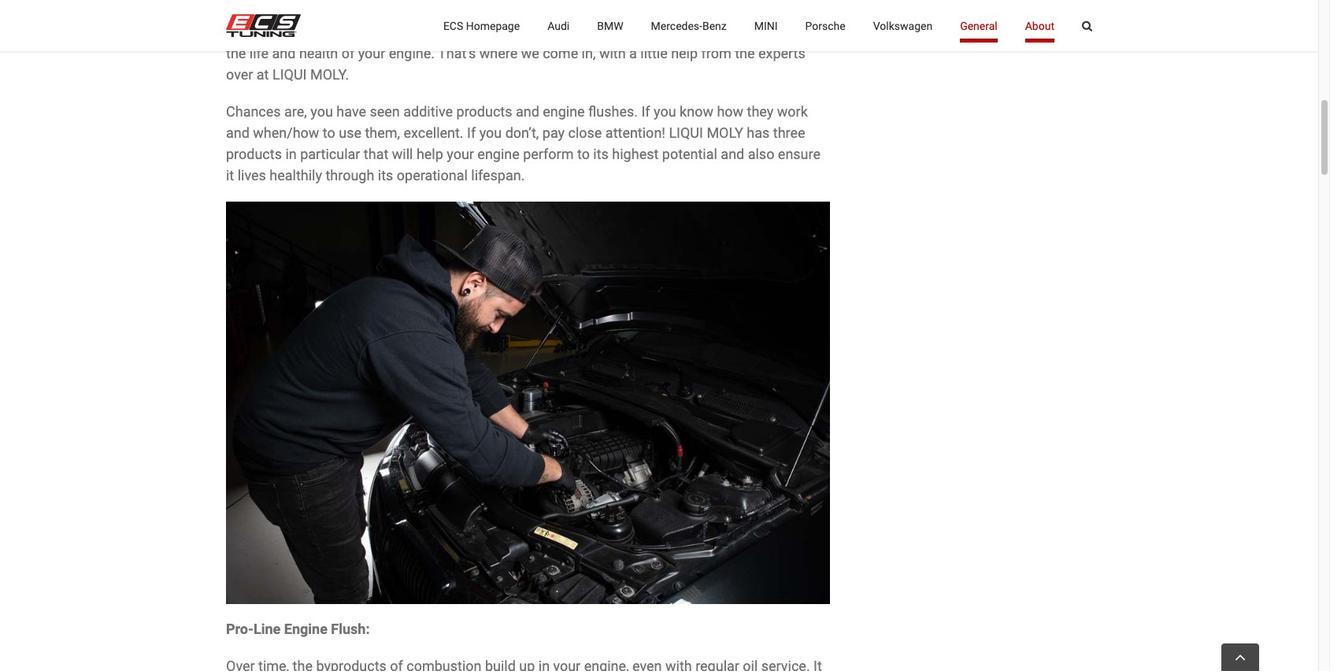 Task type: vqa. For each thing, say whether or not it's contained in the screenshot.
the bottommost The "Rabbit"
no



Task type: locate. For each thing, give the bounding box(es) containing it.
mercedes-benz link
[[651, 0, 727, 51]]

have
[[337, 103, 366, 120]]

0 vertical spatial if
[[642, 103, 650, 120]]

volkswagen link
[[873, 0, 933, 51]]

2 horizontal spatial and
[[721, 146, 745, 162]]

lifespan.
[[471, 167, 525, 184]]

porsche
[[806, 19, 846, 32]]

moly
[[707, 124, 744, 141]]

your
[[447, 146, 474, 162]]

its
[[593, 146, 609, 162], [378, 167, 393, 184]]

0 horizontal spatial and
[[226, 124, 250, 141]]

when/how
[[253, 124, 319, 141]]

if up attention!
[[642, 103, 650, 120]]

ensure
[[778, 146, 821, 162]]

perform
[[523, 146, 574, 162]]

products up lives
[[226, 146, 282, 162]]

to left use on the left top
[[323, 124, 335, 141]]

1 horizontal spatial if
[[642, 103, 650, 120]]

1 horizontal spatial products
[[457, 103, 512, 120]]

products
[[457, 103, 512, 120], [226, 146, 282, 162]]

0 horizontal spatial its
[[378, 167, 393, 184]]

to
[[323, 124, 335, 141], [577, 146, 590, 162]]

bmw
[[597, 19, 624, 32]]

and down chances
[[226, 124, 250, 141]]

1 horizontal spatial engine
[[543, 103, 585, 120]]

engine
[[543, 103, 585, 120], [478, 146, 520, 162]]

through
[[326, 167, 374, 184]]

if up your on the left top of the page
[[467, 124, 476, 141]]

flushes.
[[589, 103, 638, 120]]

1 vertical spatial its
[[378, 167, 393, 184]]

to down close
[[577, 146, 590, 162]]

its down the that
[[378, 167, 393, 184]]

flush:
[[331, 621, 370, 637]]

if
[[642, 103, 650, 120], [467, 124, 476, 141]]

also
[[748, 146, 775, 162]]

healthily
[[270, 167, 322, 184]]

1 vertical spatial to
[[577, 146, 590, 162]]

0 vertical spatial engine
[[543, 103, 585, 120]]

engine up pay
[[543, 103, 585, 120]]

and down moly
[[721, 146, 745, 162]]

mini link
[[755, 0, 778, 51]]

and
[[516, 103, 539, 120], [226, 124, 250, 141], [721, 146, 745, 162]]

liqui
[[669, 124, 703, 141]]

use
[[339, 124, 362, 141]]

2 horizontal spatial you
[[654, 103, 676, 120]]

its down close
[[593, 146, 609, 162]]

ecs homepage
[[443, 19, 520, 32]]

attention!
[[606, 124, 666, 141]]

engine
[[284, 621, 328, 637]]

you right are,
[[311, 103, 333, 120]]

and up 'don't,'
[[516, 103, 539, 120]]

1 horizontal spatial and
[[516, 103, 539, 120]]

1 vertical spatial if
[[467, 124, 476, 141]]

engine up lifespan.
[[478, 146, 520, 162]]

seen
[[370, 103, 400, 120]]

1 horizontal spatial its
[[593, 146, 609, 162]]

2 vertical spatial and
[[721, 146, 745, 162]]

chances are, you have seen additive products and engine flushes. if you know how they work and when/how to use them, excellent. if you don't, pay close attention! liqui moly has three products in particular that will help your engine perform to its highest potential and also ensure it lives healthily through its operational lifespan.
[[226, 103, 821, 184]]

porsche link
[[806, 0, 846, 51]]

operational
[[397, 167, 468, 184]]

don't,
[[506, 124, 539, 141]]

0 vertical spatial its
[[593, 146, 609, 162]]

additive
[[404, 103, 453, 120]]

products up 'don't,'
[[457, 103, 512, 120]]

0 vertical spatial to
[[323, 124, 335, 141]]

three
[[773, 124, 806, 141]]

audi link
[[548, 0, 570, 51]]

you up liqui
[[654, 103, 676, 120]]

it
[[226, 167, 234, 184]]

about link
[[1025, 0, 1055, 51]]

1 vertical spatial products
[[226, 146, 282, 162]]

bmw link
[[597, 0, 624, 51]]

how
[[717, 103, 744, 120]]

audi
[[548, 19, 570, 32]]

ecs
[[443, 19, 463, 32]]

you left 'don't,'
[[479, 124, 502, 141]]

0 horizontal spatial engine
[[478, 146, 520, 162]]

work
[[777, 103, 808, 120]]

lives
[[238, 167, 266, 184]]

you
[[311, 103, 333, 120], [654, 103, 676, 120], [479, 124, 502, 141]]



Task type: describe. For each thing, give the bounding box(es) containing it.
ecs tuning logo image
[[226, 14, 301, 37]]

0 horizontal spatial you
[[311, 103, 333, 120]]

excellent.
[[404, 124, 464, 141]]

pro-
[[226, 621, 254, 637]]

pro-line engine flush:
[[226, 621, 370, 637]]

1 horizontal spatial to
[[577, 146, 590, 162]]

mini
[[755, 19, 778, 32]]

0 horizontal spatial products
[[226, 146, 282, 162]]

in
[[285, 146, 297, 162]]

will
[[392, 146, 413, 162]]

are,
[[284, 103, 307, 120]]

0 horizontal spatial to
[[323, 124, 335, 141]]

1 vertical spatial engine
[[478, 146, 520, 162]]

general link
[[960, 0, 998, 51]]

homepage
[[466, 19, 520, 32]]

volkswagen
[[873, 19, 933, 32]]

benz
[[703, 19, 727, 32]]

potential
[[662, 146, 718, 162]]

0 horizontal spatial if
[[467, 124, 476, 141]]

ecs homepage link
[[443, 0, 520, 51]]

that
[[364, 146, 389, 162]]

1 horizontal spatial you
[[479, 124, 502, 141]]

chances
[[226, 103, 281, 120]]

pay
[[543, 124, 565, 141]]

close
[[568, 124, 602, 141]]

particular
[[300, 146, 360, 162]]

general
[[960, 19, 998, 32]]

has
[[747, 124, 770, 141]]

mercedes-benz
[[651, 19, 727, 32]]

know
[[680, 103, 714, 120]]

line
[[254, 621, 281, 637]]

they
[[747, 103, 774, 120]]

them,
[[365, 124, 400, 141]]

mercedes-
[[651, 19, 703, 32]]

highest
[[612, 146, 659, 162]]

1 vertical spatial and
[[226, 124, 250, 141]]

help
[[417, 146, 443, 162]]

0 vertical spatial and
[[516, 103, 539, 120]]

0 vertical spatial products
[[457, 103, 512, 120]]

about
[[1025, 19, 1055, 32]]



